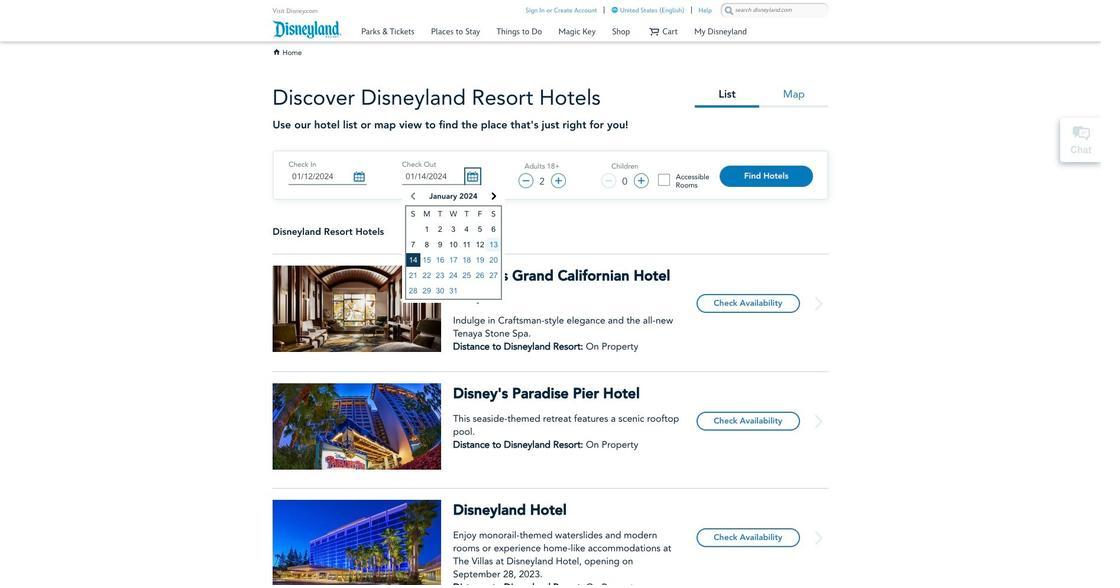 Task type: locate. For each thing, give the bounding box(es) containing it.
cart empty image
[[650, 26, 660, 36]]

group
[[519, 162, 566, 190], [602, 162, 649, 190]]

disneyland logo image
[[273, 20, 341, 39]]

menu bar
[[353, 17, 756, 42]]

mm/dd/yyyy text field
[[402, 169, 480, 185]]

1 horizontal spatial group
[[602, 162, 649, 190]]

thursday element
[[460, 206, 474, 222]]

search disneyland.com text field
[[735, 5, 815, 15]]

0 horizontal spatial group
[[519, 162, 566, 190]]

None search field
[[721, 3, 829, 18]]

1 group from the left
[[519, 162, 566, 190]]

mm/dd/yyyy text field
[[289, 169, 367, 185]]

disney's grand californian hotel & spa image
[[273, 266, 442, 360]]

disney's paradise pier hotel image
[[273, 383, 442, 478]]

2 group from the left
[[602, 162, 649, 190]]

global languages image
[[612, 7, 618, 13]]

monday element
[[420, 206, 434, 222]]



Task type: vqa. For each thing, say whether or not it's contained in the screenshot.
cart empty image
yes



Task type: describe. For each thing, give the bounding box(es) containing it.
disneyland hotel image
[[273, 500, 442, 585]]

wednesday element
[[447, 206, 460, 222]]

friday element
[[474, 206, 487, 222]]

tuesday element
[[434, 206, 447, 222]]

saturday element
[[487, 206, 501, 222]]

sunday element
[[406, 206, 420, 222]]



